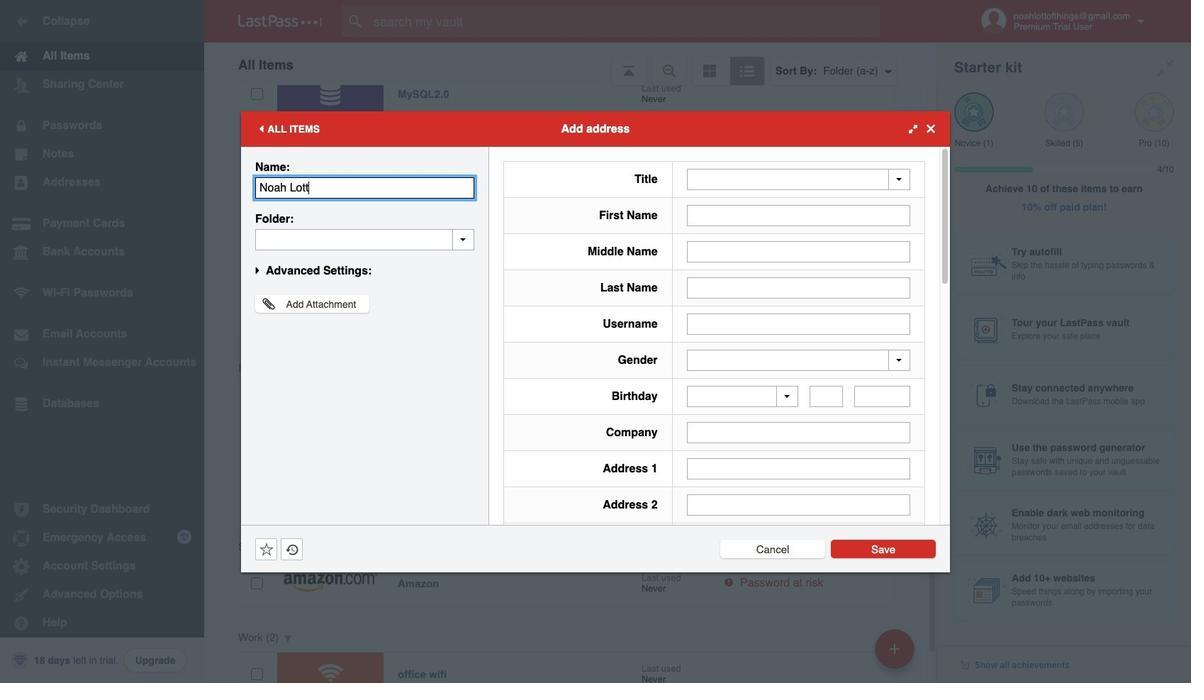 Task type: describe. For each thing, give the bounding box(es) containing it.
search my vault text field
[[342, 6, 909, 37]]

new item navigation
[[870, 625, 923, 683]]

new item image
[[890, 644, 900, 654]]

main navigation navigation
[[0, 0, 204, 683]]

lastpass image
[[238, 15, 322, 28]]



Task type: locate. For each thing, give the bounding box(es) containing it.
Search search field
[[342, 6, 909, 37]]

dialog
[[241, 111, 950, 683]]

None text field
[[255, 229, 475, 250], [687, 241, 911, 262], [687, 277, 911, 298], [687, 313, 911, 334], [810, 386, 844, 407], [687, 458, 911, 479], [255, 229, 475, 250], [687, 241, 911, 262], [687, 277, 911, 298], [687, 313, 911, 334], [810, 386, 844, 407], [687, 458, 911, 479]]

None text field
[[255, 177, 475, 198], [687, 205, 911, 226], [855, 386, 911, 407], [687, 422, 911, 443], [687, 494, 911, 516], [255, 177, 475, 198], [687, 205, 911, 226], [855, 386, 911, 407], [687, 422, 911, 443], [687, 494, 911, 516]]

vault options navigation
[[204, 43, 938, 85]]



